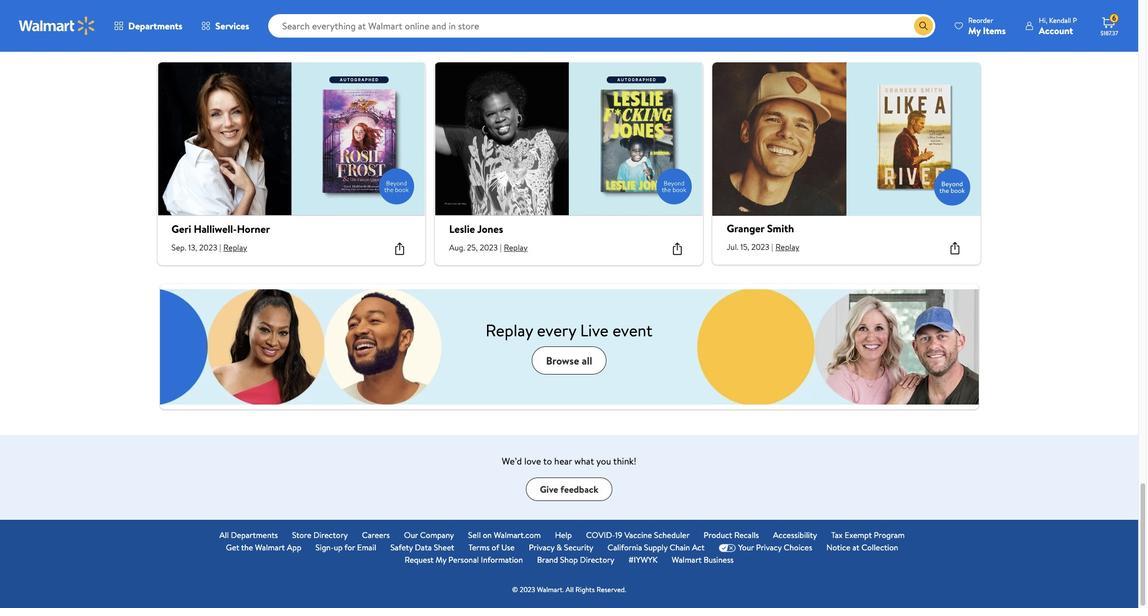 Task type: locate. For each thing, give the bounding box(es) containing it.
program
[[874, 530, 905, 542]]

0 horizontal spatial all
[[219, 530, 229, 542]]

product recalls
[[704, 530, 759, 542]]

safety
[[390, 542, 413, 554]]

all up get at the bottom of page
[[219, 530, 229, 542]]

accessibility
[[773, 530, 817, 542]]

covid-19 vaccine scheduler link
[[586, 530, 690, 542]]

book
[[233, 32, 264, 52]]

replay link for jones
[[502, 242, 528, 261]]

0 vertical spatial all
[[219, 530, 229, 542]]

2 horizontal spatial |
[[772, 241, 773, 253]]

we'd
[[502, 455, 522, 468]]

sign-up for email link
[[316, 542, 376, 554]]

chain
[[670, 542, 690, 554]]

my left items
[[968, 24, 981, 37]]

| down the jones on the top
[[500, 242, 502, 254]]

0 horizontal spatial my
[[436, 554, 447, 566]]

walmart business
[[672, 554, 734, 566]]

replay link down the jones on the top
[[502, 242, 528, 261]]

| down smith
[[772, 241, 773, 253]]

1 horizontal spatial all
[[566, 585, 574, 595]]

6 $187.37
[[1101, 13, 1118, 37]]

the
[[209, 32, 230, 52], [241, 542, 253, 554]]

departments inside dropdown button
[[128, 19, 182, 32]]

terms
[[469, 542, 490, 554]]

beyond the book
[[160, 32, 264, 52]]

supply
[[644, 542, 668, 554]]

hear
[[554, 455, 572, 468]]

brand
[[537, 554, 558, 566]]

jul.
[[727, 241, 739, 253]]

25,
[[467, 242, 478, 254]]

1 privacy from the left
[[529, 542, 555, 554]]

privacy right your
[[756, 542, 782, 554]]

services button
[[192, 12, 259, 40]]

0 vertical spatial departments
[[128, 19, 182, 32]]

get
[[226, 542, 239, 554]]

replay every live event image
[[160, 284, 979, 410]]

my down sheet
[[436, 554, 447, 566]]

use
[[501, 542, 515, 554]]

leslie
[[449, 222, 475, 237]]

replay right 25, on the top
[[504, 242, 528, 254]]

walmart inside tax exempt program get the walmart app
[[255, 542, 285, 554]]

1 vertical spatial my
[[436, 554, 447, 566]]

tax
[[831, 530, 843, 542]]

directory down security
[[580, 554, 614, 566]]

1 horizontal spatial walmart
[[672, 554, 702, 566]]

walmart.
[[537, 585, 564, 595]]

0 vertical spatial directory
[[313, 530, 348, 542]]

terms of use link
[[469, 542, 515, 554]]

| for jones
[[500, 242, 502, 254]]

| down geri halliwell-horner
[[219, 242, 221, 254]]

email
[[357, 542, 376, 554]]

1 horizontal spatial |
[[500, 242, 502, 254]]

2 horizontal spatial replay link
[[773, 241, 800, 260]]

all
[[219, 530, 229, 542], [566, 585, 574, 595]]

my inside notice at collection request my personal information
[[436, 554, 447, 566]]

replay down geri halliwell-horner
[[223, 242, 247, 254]]

walmart
[[255, 542, 285, 554], [672, 554, 702, 566]]

items
[[983, 24, 1006, 37]]

&
[[557, 542, 562, 554]]

0 horizontal spatial replay link
[[221, 242, 247, 261]]

departments
[[128, 19, 182, 32], [231, 530, 278, 542]]

privacy up brand
[[529, 542, 555, 554]]

get the walmart app link
[[226, 542, 301, 554]]

2023 right 25, on the top
[[480, 242, 498, 254]]

1 horizontal spatial privacy
[[756, 542, 782, 554]]

sell on walmart.com link
[[468, 530, 541, 542]]

1 horizontal spatial the
[[241, 542, 253, 554]]

replay link for smith
[[773, 241, 800, 260]]

#iywyk
[[629, 554, 658, 566]]

geri
[[172, 222, 191, 237]]

19
[[615, 530, 623, 542]]

0 vertical spatial walmart
[[255, 542, 285, 554]]

request my personal information link
[[405, 554, 523, 567]]

1 horizontal spatial my
[[968, 24, 981, 37]]

store directory
[[292, 530, 348, 542]]

0 horizontal spatial directory
[[313, 530, 348, 542]]

all
[[582, 354, 592, 368]]

1 vertical spatial walmart
[[672, 554, 702, 566]]

brand shop directory link
[[537, 554, 614, 567]]

walmart image for geri halliwell-horner
[[157, 62, 426, 217]]

directory up sign-
[[313, 530, 348, 542]]

exempt
[[845, 530, 872, 542]]

p
[[1073, 15, 1077, 25]]

jul. 15, 2023 | replay
[[727, 241, 800, 253]]

replay left every
[[486, 319, 533, 342]]

all left rights
[[566, 585, 574, 595]]

1 vertical spatial directory
[[580, 554, 614, 566]]

1 horizontal spatial share actions image
[[670, 242, 685, 256]]

directory
[[313, 530, 348, 542], [580, 554, 614, 566]]

aug.
[[449, 242, 465, 254]]

services
[[215, 19, 249, 32]]

feedback
[[561, 483, 599, 496]]

request
[[405, 554, 434, 566]]

tax exempt program link
[[831, 530, 905, 542]]

replay link down smith
[[773, 241, 800, 260]]

every
[[537, 319, 576, 342]]

0 horizontal spatial departments
[[128, 19, 182, 32]]

1 vertical spatial the
[[241, 542, 253, 554]]

give feedback
[[540, 483, 599, 496]]

up
[[334, 542, 343, 554]]

© 2023 walmart. all rights reserved.
[[512, 585, 626, 595]]

1 vertical spatial departments
[[231, 530, 278, 542]]

2 horizontal spatial share actions image
[[948, 241, 962, 256]]

the inside tax exempt program get the walmart app
[[241, 542, 253, 554]]

jones
[[477, 222, 503, 237]]

hi, kendall p account
[[1039, 15, 1077, 37]]

replay down smith
[[776, 241, 800, 253]]

| for smith
[[772, 241, 773, 253]]

shop
[[560, 554, 578, 566]]

california supply chain act link
[[608, 542, 705, 554]]

2023 right the 15,
[[752, 241, 770, 253]]

your
[[738, 542, 754, 554]]

0 horizontal spatial privacy
[[529, 542, 555, 554]]

covid-19 vaccine scheduler
[[586, 530, 690, 542]]

0 vertical spatial the
[[209, 32, 230, 52]]

hi,
[[1039, 15, 1048, 25]]

browse all
[[546, 354, 592, 368]]

the left book
[[209, 32, 230, 52]]

store directory link
[[292, 530, 348, 542]]

what
[[575, 455, 594, 468]]

halliwell-
[[194, 222, 237, 237]]

2023 right the 13,
[[199, 242, 217, 254]]

walmart image
[[19, 16, 95, 35], [157, 62, 426, 217], [435, 62, 703, 217], [713, 62, 981, 216]]

the down all departments
[[241, 542, 253, 554]]

0 horizontal spatial the
[[209, 32, 230, 52]]

your privacy choices
[[738, 542, 812, 554]]

replay
[[776, 241, 800, 253], [223, 242, 247, 254], [504, 242, 528, 254], [486, 319, 533, 342]]

share actions image
[[948, 241, 962, 256], [393, 242, 407, 256], [670, 242, 685, 256]]

1 horizontal spatial directory
[[580, 554, 614, 566]]

help
[[555, 530, 572, 542]]

sep. 13, 2023 | replay
[[172, 242, 247, 254]]

business
[[704, 554, 734, 566]]

0 horizontal spatial share actions image
[[393, 242, 407, 256]]

1 horizontal spatial replay link
[[502, 242, 528, 261]]

walmart down chain on the right bottom
[[672, 554, 702, 566]]

0 horizontal spatial walmart
[[255, 542, 285, 554]]

act
[[692, 542, 705, 554]]

replay link down geri halliwell-horner
[[221, 242, 247, 261]]

careers
[[362, 530, 390, 542]]

sign-
[[316, 542, 334, 554]]

our company
[[404, 530, 454, 542]]

0 horizontal spatial |
[[219, 242, 221, 254]]

walmart left app
[[255, 542, 285, 554]]

choices
[[784, 542, 812, 554]]

search icon image
[[919, 21, 928, 31]]

0 vertical spatial my
[[968, 24, 981, 37]]

6
[[1112, 13, 1116, 23]]



Task type: vqa. For each thing, say whether or not it's contained in the screenshot.
Find a Center
no



Task type: describe. For each thing, give the bounding box(es) containing it.
granger
[[727, 221, 765, 236]]

our company link
[[404, 530, 454, 542]]

tax exempt program get the walmart app
[[226, 530, 905, 554]]

information
[[481, 554, 523, 566]]

1 horizontal spatial departments
[[231, 530, 278, 542]]

company
[[420, 530, 454, 542]]

walmart image for granger smith
[[713, 62, 981, 216]]

1 vertical spatial all
[[566, 585, 574, 595]]

walmart business link
[[672, 554, 734, 567]]

store
[[292, 530, 311, 542]]

replay for halliwell-
[[223, 242, 247, 254]]

share actions image for leslie jones
[[670, 242, 685, 256]]

sell on walmart.com
[[468, 530, 541, 542]]

terms of use
[[469, 542, 515, 554]]

all departments
[[219, 530, 278, 542]]

replay for smith
[[776, 241, 800, 253]]

share actions image for geri halliwell-horner
[[393, 242, 407, 256]]

2023 for smith
[[752, 241, 770, 253]]

aug. 25, 2023 | replay
[[449, 242, 528, 254]]

safety data sheet link
[[390, 542, 454, 554]]

all inside all departments link
[[219, 530, 229, 542]]

reorder my items
[[968, 15, 1006, 37]]

my inside reorder my items
[[968, 24, 981, 37]]

15,
[[741, 241, 750, 253]]

smith
[[767, 221, 794, 236]]

reorder
[[968, 15, 993, 25]]

brand shop directory
[[537, 554, 614, 566]]

2023 right ©
[[520, 585, 535, 595]]

browse
[[546, 354, 579, 368]]

privacy & security link
[[529, 542, 594, 554]]

privacy choices icon image
[[719, 544, 736, 552]]

2023 for halliwell-
[[199, 242, 217, 254]]

replay for jones
[[504, 242, 528, 254]]

beyond
[[160, 32, 206, 52]]

california
[[608, 542, 642, 554]]

horner
[[237, 222, 270, 237]]

you
[[596, 455, 611, 468]]

safety data sheet
[[390, 542, 454, 554]]

at
[[853, 542, 860, 554]]

help link
[[555, 530, 572, 542]]

personal
[[449, 554, 479, 566]]

walmart image for leslie jones
[[435, 62, 703, 217]]

| for halliwell-
[[219, 242, 221, 254]]

privacy & security
[[529, 542, 594, 554]]

california supply chain act
[[608, 542, 705, 554]]

security
[[564, 542, 594, 554]]

your privacy choices link
[[719, 542, 812, 554]]

$187.37
[[1101, 29, 1118, 37]]

reserved.
[[597, 585, 626, 595]]

give
[[540, 483, 558, 496]]

Walmart Site-Wide search field
[[268, 14, 936, 38]]

rights
[[576, 585, 595, 595]]

Search search field
[[268, 14, 936, 38]]

walmart inside walmart business link
[[672, 554, 702, 566]]

departments button
[[105, 12, 192, 40]]

think!
[[613, 455, 637, 468]]

give feedback button
[[526, 478, 613, 502]]

kendall
[[1049, 15, 1071, 25]]

#iywyk link
[[629, 554, 658, 567]]

accessibility link
[[773, 530, 817, 542]]

geri halliwell-horner
[[172, 222, 270, 237]]

leslie jones
[[449, 222, 503, 237]]

data
[[415, 542, 432, 554]]

we'd love to hear what you think!
[[502, 455, 637, 468]]

share actions image for granger smith
[[948, 241, 962, 256]]

2023 for jones
[[480, 242, 498, 254]]

replay link for halliwell-
[[221, 242, 247, 261]]

live
[[580, 319, 609, 342]]

©
[[512, 585, 518, 595]]

of
[[492, 542, 499, 554]]

walmart.com
[[494, 530, 541, 542]]

sheet
[[434, 542, 454, 554]]

13,
[[188, 242, 197, 254]]

recalls
[[734, 530, 759, 542]]

covid-
[[586, 530, 615, 542]]

replay every live event
[[486, 319, 653, 342]]

notice at collection link
[[827, 542, 898, 554]]

sell
[[468, 530, 481, 542]]

2 privacy from the left
[[756, 542, 782, 554]]

browse all link
[[532, 347, 607, 375]]

all departments link
[[219, 530, 278, 542]]

for
[[345, 542, 355, 554]]

on
[[483, 530, 492, 542]]



